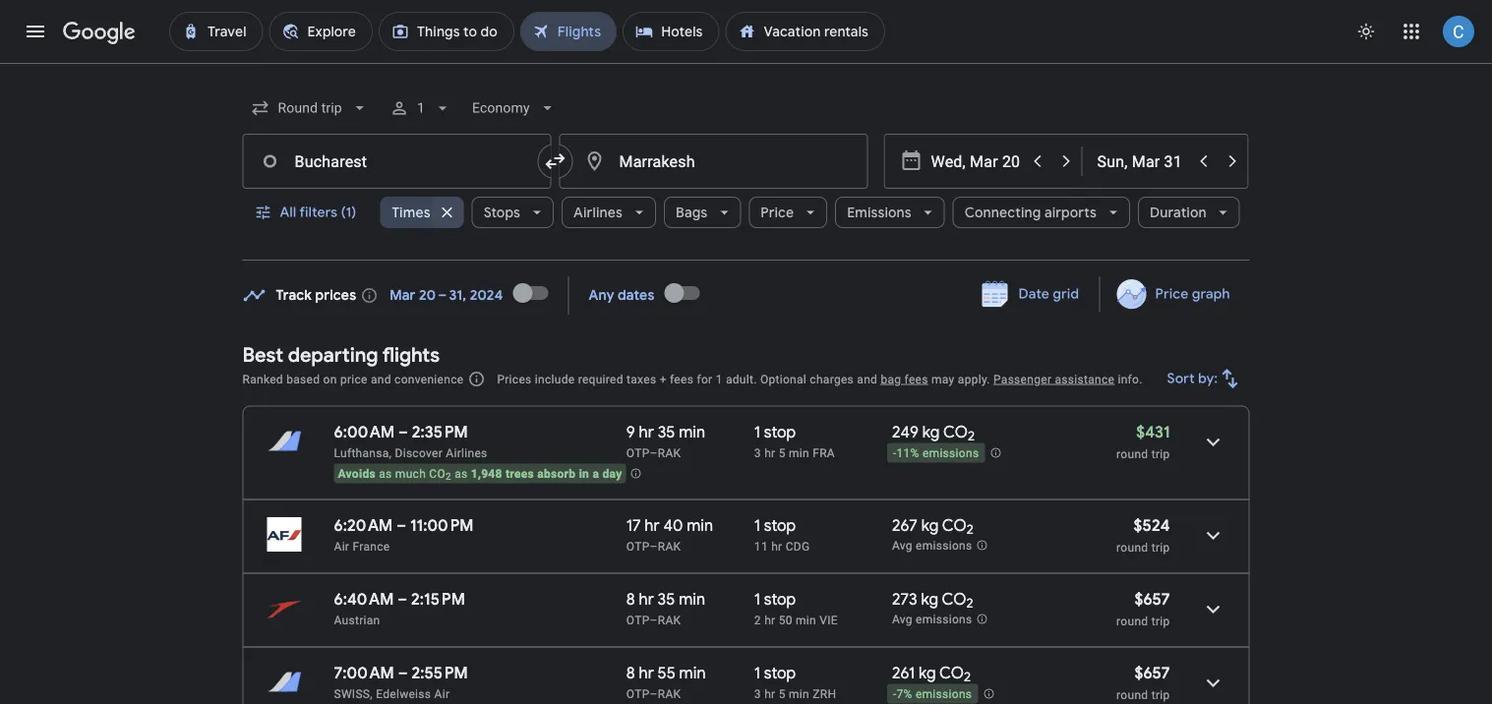 Task type: locate. For each thing, give the bounding box(es) containing it.
avoids
[[338, 467, 376, 481]]

emissions down 273 kg co 2
[[916, 613, 972, 627]]

3 rak from the top
[[658, 613, 681, 627]]

2 $657 from the top
[[1135, 663, 1170, 683]]

kg inside 261 kg co 2
[[919, 663, 936, 683]]

kg right the 273
[[921, 589, 939, 609]]

fees right bag
[[905, 372, 928, 386]]

leaves henri coandă international airport at 6:20 am on wednesday, march 20 and arrives at marrakesh menara airport at 11:00 pm on wednesday, march 20. element
[[334, 515, 474, 536]]

35 inside 8 hr 35 min otp – rak
[[658, 589, 675, 609]]

round inside $524 round trip
[[1117, 541, 1148, 554]]

2 1 stop flight. element from the top
[[754, 515, 796, 539]]

otp for 9 hr 35 min
[[626, 446, 650, 460]]

trip down the $431 text box
[[1152, 447, 1170, 461]]

best departing flights
[[242, 342, 440, 367]]

as left 1,948
[[455, 467, 468, 481]]

1 avg from the top
[[892, 539, 913, 553]]

round down 657 us dollars text field
[[1117, 614, 1148, 628]]

5 inside 1 stop 3 hr 5 min fra
[[779, 446, 786, 460]]

rak for 8 hr 55 min
[[658, 687, 681, 701]]

2 inside 249 kg co 2
[[968, 428, 975, 445]]

4 round from the top
[[1117, 688, 1148, 702]]

kg for 261
[[919, 663, 936, 683]]

3 trip from the top
[[1152, 614, 1170, 628]]

1 round from the top
[[1117, 447, 1148, 461]]

co up -7% emissions
[[940, 663, 964, 683]]

co right 267
[[942, 515, 967, 536]]

8 for 8 hr 35 min
[[626, 589, 635, 609]]

stop up cdg at bottom right
[[764, 515, 796, 536]]

1 1 stop flight. element from the top
[[754, 422, 796, 445]]

stop for 8 hr 35 min
[[764, 589, 796, 609]]

emissions
[[847, 204, 912, 221]]

3 inside 1 stop 3 hr 5 min zrh
[[754, 687, 761, 701]]

2 inside 273 kg co 2
[[967, 595, 974, 612]]

– left 2:15 pm
[[398, 589, 407, 609]]

1 stop flight. element up the 50
[[754, 589, 796, 612]]

price inside button
[[1155, 285, 1189, 303]]

trees
[[506, 467, 534, 481]]

for
[[697, 372, 713, 386]]

rak inside 17 hr 40 min otp – rak
[[658, 540, 681, 553]]

3 for 9 hr 35 min
[[754, 446, 761, 460]]

0 vertical spatial air
[[334, 540, 349, 553]]

0 vertical spatial airlines
[[574, 204, 623, 221]]

otp down total duration 8 hr 55 min. element
[[626, 687, 650, 701]]

optional
[[760, 372, 807, 386]]

$657 left flight details. leaves henri coandă international airport at 6:40 am on wednesday, march 20 and arrives at marrakesh menara airport at 2:15 pm on wednesday, march 20. image
[[1135, 589, 1170, 609]]

5 left zrh
[[779, 687, 786, 701]]

3 left zrh
[[754, 687, 761, 701]]

price
[[340, 372, 368, 386]]

price inside popup button
[[761, 204, 794, 221]]

stop up the 50
[[764, 589, 796, 609]]

passenger
[[994, 372, 1052, 386]]

2 right 267
[[967, 522, 974, 538]]

kg up -11% emissions in the right bottom of the page
[[923, 422, 940, 442]]

convenience
[[395, 372, 464, 386]]

date grid button
[[968, 276, 1095, 312]]

8 inside "8 hr 55 min otp – rak"
[[626, 663, 635, 683]]

1 horizontal spatial price
[[1155, 285, 1189, 303]]

1 for 9 hr 35 min
[[754, 422, 760, 442]]

price graph button
[[1104, 276, 1246, 312]]

1 horizontal spatial and
[[857, 372, 878, 386]]

3 left fra on the right bottom of page
[[754, 446, 761, 460]]

austrian
[[334, 613, 380, 627]]

2 inside 1 stop 2 hr 50 min vie
[[754, 613, 761, 627]]

2 rak from the top
[[658, 540, 681, 553]]

times button
[[380, 189, 464, 236]]

2 for 249
[[968, 428, 975, 445]]

2 right much
[[446, 471, 451, 483]]

stop for 9 hr 35 min
[[764, 422, 796, 442]]

hr left the 50
[[764, 613, 776, 627]]

avg emissions down 273 kg co 2
[[892, 613, 972, 627]]

total duration 9 hr 35 min. element
[[626, 422, 754, 445]]

1 horizontal spatial air
[[434, 687, 450, 701]]

avg down the 273
[[892, 613, 913, 627]]

0 vertical spatial avg emissions
[[892, 539, 972, 553]]

required
[[578, 372, 623, 386]]

layover (1 of 1) is a 2 hr 50 min layover at vienna international airport in vienna. element
[[754, 612, 882, 628]]

airlines inside 'popup button'
[[574, 204, 623, 221]]

trip for 273
[[1152, 614, 1170, 628]]

trip down $524 text field
[[1152, 541, 1170, 554]]

1 for 8 hr 35 min
[[754, 589, 760, 609]]

vie
[[820, 613, 838, 627]]

-
[[893, 447, 897, 461], [893, 688, 897, 702]]

0 horizontal spatial and
[[371, 372, 391, 386]]

min left fra on the right bottom of page
[[789, 446, 810, 460]]

leaves henri coandă international airport at 6:00 am on wednesday, march 20 and arrives at marrakesh menara airport at 2:35 pm on wednesday, march 20. element
[[334, 422, 468, 442]]

all
[[280, 204, 296, 221]]

2 right the 273
[[967, 595, 974, 612]]

3 otp from the top
[[626, 613, 650, 627]]

1 inside popup button
[[417, 100, 425, 116]]

6:20 am
[[334, 515, 393, 536]]

1 stop 3 hr 5 min fra
[[754, 422, 835, 460]]

1 vertical spatial $657 round trip
[[1117, 663, 1170, 702]]

air left france on the bottom
[[334, 540, 349, 553]]

1 otp from the top
[[626, 446, 650, 460]]

rak for 9 hr 35 min
[[658, 446, 681, 460]]

1 stop flight. element down the 50
[[754, 663, 796, 686]]

0 horizontal spatial air
[[334, 540, 349, 553]]

departing
[[288, 342, 378, 367]]

round down $657 text field
[[1117, 688, 1148, 702]]

by:
[[1199, 370, 1218, 388]]

– up "edelweiss"
[[398, 663, 408, 683]]

airlines up any
[[574, 204, 623, 221]]

1 vertical spatial airlines
[[446, 446, 487, 460]]

0 vertical spatial avg
[[892, 539, 913, 553]]

55
[[658, 663, 676, 683]]

$657 left flight details. leaves henri coandă international airport at 7:00 am on wednesday, march 20 and arrives at marrakesh menara airport at 2:55 pm on wednesday, march 20. image
[[1135, 663, 1170, 683]]

0 vertical spatial $657 round trip
[[1117, 589, 1170, 628]]

total duration 17 hr 40 min. element
[[626, 515, 754, 539]]

– inside 6:20 am – 11:00 pm air france
[[397, 515, 406, 536]]

and right price
[[371, 372, 391, 386]]

2 up -7% emissions
[[964, 669, 971, 686]]

otp inside 8 hr 35 min otp – rak
[[626, 613, 650, 627]]

1 vertical spatial 35
[[658, 589, 675, 609]]

rak down 40
[[658, 540, 681, 553]]

1 5 from the top
[[779, 446, 786, 460]]

0 vertical spatial 5
[[779, 446, 786, 460]]

min down for
[[679, 422, 705, 442]]

round for 267
[[1117, 541, 1148, 554]]

0 vertical spatial -
[[893, 447, 897, 461]]

avg emissions
[[892, 539, 972, 553], [892, 613, 972, 627]]

1 stop flight. element up 11
[[754, 515, 796, 539]]

$657 for 261
[[1135, 663, 1170, 683]]

8 down 17
[[626, 589, 635, 609]]

5 inside 1 stop 3 hr 5 min zrh
[[779, 687, 786, 701]]

1 vertical spatial air
[[434, 687, 450, 701]]

0 vertical spatial 3
[[754, 446, 761, 460]]

2:35 pm
[[412, 422, 468, 442]]

2 5 from the top
[[779, 687, 786, 701]]

8 hr 35 min otp – rak
[[626, 589, 705, 627]]

None search field
[[242, 85, 1250, 261]]

connecting
[[965, 204, 1041, 221]]

hr inside "8 hr 55 min otp – rak"
[[639, 663, 654, 683]]

3 1 stop flight. element from the top
[[754, 589, 796, 612]]

trip
[[1152, 447, 1170, 461], [1152, 541, 1170, 554], [1152, 614, 1170, 628], [1152, 688, 1170, 702]]

1 vertical spatial 5
[[779, 687, 786, 701]]

1 inside 1 stop 3 hr 5 min zrh
[[754, 663, 760, 683]]

7:00 am
[[334, 663, 394, 683]]

5
[[779, 446, 786, 460], [779, 687, 786, 701]]

stop for 8 hr 55 min
[[764, 663, 796, 683]]

3 stop from the top
[[764, 589, 796, 609]]

1 vertical spatial -
[[893, 688, 897, 702]]

3 inside 1 stop 3 hr 5 min fra
[[754, 446, 761, 460]]

may
[[932, 372, 955, 386]]

as
[[379, 467, 392, 481], [455, 467, 468, 481]]

co inside 267 kg co 2
[[942, 515, 967, 536]]

rak inside "8 hr 55 min otp – rak"
[[658, 687, 681, 701]]

50
[[779, 613, 793, 627]]

– down total duration 17 hr 40 min. element
[[650, 540, 658, 553]]

2 avg emissions from the top
[[892, 613, 972, 627]]

co for 273
[[942, 589, 967, 609]]

- down 261
[[893, 688, 897, 702]]

trip down 657 us dollars text field
[[1152, 614, 1170, 628]]

– right departure time: 6:20 am. text box
[[397, 515, 406, 536]]

2 8 from the top
[[626, 663, 635, 683]]

None field
[[242, 91, 378, 126], [464, 91, 565, 126], [242, 91, 378, 126], [464, 91, 565, 126]]

2 for 267
[[967, 522, 974, 538]]

flight details. leaves henri coandă international airport at 6:20 am on wednesday, march 20 and arrives at marrakesh menara airport at 11:00 pm on wednesday, march 20. image
[[1190, 512, 1237, 559]]

fees right +
[[670, 372, 694, 386]]

round down the $431 text box
[[1117, 447, 1148, 461]]

and left bag
[[857, 372, 878, 386]]

in
[[579, 467, 589, 481]]

trip inside "$431 round trip"
[[1152, 447, 1170, 461]]

– inside 6:40 am – 2:15 pm austrian
[[398, 589, 407, 609]]

1 $657 from the top
[[1135, 589, 1170, 609]]

emissions button
[[835, 189, 945, 236]]

1 horizontal spatial airlines
[[574, 204, 623, 221]]

4 stop from the top
[[764, 663, 796, 683]]

35 right 9
[[658, 422, 675, 442]]

2 stop from the top
[[764, 515, 796, 536]]

min left zrh
[[789, 687, 810, 701]]

stop up layover (1 of 1) is a 3 hr 5 min layover at frankfurt am main airport in frankfurt. element
[[764, 422, 796, 442]]

stop inside 1 stop 2 hr 50 min vie
[[764, 589, 796, 609]]

learn more about tracked prices image
[[360, 287, 378, 304]]

duration
[[1150, 204, 1207, 221]]

avg for 273
[[892, 613, 913, 627]]

1 inside 1 stop 11 hr cdg
[[754, 515, 760, 536]]

20 – 31,
[[419, 287, 466, 304]]

avg down 267
[[892, 539, 913, 553]]

Departure time: 6:00 AM. text field
[[334, 422, 395, 442]]

avg emissions for 267
[[892, 539, 972, 553]]

2 inside avoids as much co 2 as 1,948 trees absorb in a day
[[446, 471, 451, 483]]

0 vertical spatial 8
[[626, 589, 635, 609]]

kg inside 249 kg co 2
[[923, 422, 940, 442]]

min right 55
[[679, 663, 706, 683]]

stops
[[484, 204, 520, 221]]

min inside 9 hr 35 min otp – rak
[[679, 422, 705, 442]]

1 stop flight. element
[[754, 422, 796, 445], [754, 515, 796, 539], [754, 589, 796, 612], [754, 663, 796, 686]]

kg for 267
[[921, 515, 939, 536]]

flight details. leaves henri coandă international airport at 6:40 am on wednesday, march 20 and arrives at marrakesh menara airport at 2:15 pm on wednesday, march 20. image
[[1190, 586, 1237, 633]]

min right 40
[[687, 515, 713, 536]]

– up the discover
[[398, 422, 408, 442]]

hr inside 1 stop 3 hr 5 min fra
[[764, 446, 776, 460]]

11%
[[897, 447, 919, 461]]

2:15 pm
[[411, 589, 465, 609]]

1 - from the top
[[893, 447, 897, 461]]

co inside 249 kg co 2
[[943, 422, 968, 442]]

all filters (1) button
[[242, 189, 372, 236]]

min down 17 hr 40 min otp – rak
[[679, 589, 705, 609]]

None text field
[[242, 134, 551, 189], [559, 134, 868, 189], [242, 134, 551, 189], [559, 134, 868, 189]]

– down 55
[[650, 687, 658, 701]]

connecting airports button
[[953, 189, 1130, 236]]

8 for 8 hr 55 min
[[626, 663, 635, 683]]

2 left the 50
[[754, 613, 761, 627]]

1 vertical spatial 3
[[754, 687, 761, 701]]

best departing flights main content
[[242, 270, 1250, 704]]

avg emissions down 267 kg co 2
[[892, 539, 972, 553]]

524 US dollars text field
[[1134, 515, 1170, 536]]

0 horizontal spatial airlines
[[446, 446, 487, 460]]

rak down total duration 8 hr 35 min. element
[[658, 613, 681, 627]]

kg inside 267 kg co 2
[[921, 515, 939, 536]]

hr right 17
[[645, 515, 660, 536]]

otp inside 9 hr 35 min otp – rak
[[626, 446, 650, 460]]

hr inside 8 hr 35 min otp – rak
[[639, 589, 654, 609]]

otp down 17
[[626, 540, 650, 553]]

avoids as much co2 as 1948 trees absorb in a day. learn more about this calculation. image
[[630, 468, 642, 480]]

3 for 8 hr 55 min
[[754, 687, 761, 701]]

rak inside 9 hr 35 min otp – rak
[[658, 446, 681, 460]]

dates
[[618, 287, 655, 304]]

kg inside 273 kg co 2
[[921, 589, 939, 609]]

stop inside 1 stop 3 hr 5 min zrh
[[764, 663, 796, 683]]

$657 round trip left flight details. leaves henri coandă international airport at 7:00 am on wednesday, march 20 and arrives at marrakesh menara airport at 2:55 pm on wednesday, march 20. image
[[1117, 663, 1170, 702]]

rak for 8 hr 35 min
[[658, 613, 681, 627]]

1 stop flight. element for 8 hr 35 min
[[754, 589, 796, 612]]

hr right 11
[[771, 540, 783, 553]]

co right much
[[429, 467, 446, 481]]

stops button
[[472, 189, 554, 236]]

0 horizontal spatial as
[[379, 467, 392, 481]]

stop inside 1 stop 11 hr cdg
[[764, 515, 796, 536]]

layover (1 of 1) is a 11 hr layover at paris charles de gaulle airport in paris. element
[[754, 539, 882, 554]]

1 inside 1 stop 3 hr 5 min fra
[[754, 422, 760, 442]]

6:00 am – 2:35 pm lufthansa, discover airlines
[[334, 422, 487, 460]]

1 vertical spatial avg emissions
[[892, 613, 972, 627]]

hr right 9
[[639, 422, 654, 442]]

0 vertical spatial price
[[761, 204, 794, 221]]

5 left fra on the right bottom of page
[[779, 446, 786, 460]]

stop up the layover (1 of 1) is a 3 hr 5 min layover at zurich airport in zürich. "element"
[[764, 663, 796, 683]]

trip for 267
[[1152, 541, 1170, 554]]

kg for 249
[[923, 422, 940, 442]]

round down $524 text field
[[1117, 541, 1148, 554]]

lufthansa,
[[334, 446, 392, 460]]

hr down 17 hr 40 min otp – rak
[[639, 589, 654, 609]]

on
[[323, 372, 337, 386]]

8 inside 8 hr 35 min otp – rak
[[626, 589, 635, 609]]

rak down total duration 9 hr 35 min. element
[[658, 446, 681, 460]]

1 3 from the top
[[754, 446, 761, 460]]

35 down 17 hr 40 min otp – rak
[[658, 589, 675, 609]]

apply.
[[958, 372, 990, 386]]

avoids as much co 2 as 1,948 trees absorb in a day
[[338, 467, 622, 483]]

1
[[417, 100, 425, 116], [716, 372, 723, 386], [754, 422, 760, 442], [754, 515, 760, 536], [754, 589, 760, 609], [754, 663, 760, 683]]

round inside "$431 round trip"
[[1117, 447, 1148, 461]]

Departure time: 6:20 AM. text field
[[334, 515, 393, 536]]

267 kg co 2
[[892, 515, 974, 538]]

2 inside 261 kg co 2
[[964, 669, 971, 686]]

$524
[[1134, 515, 1170, 536]]

4 trip from the top
[[1152, 688, 1170, 702]]

1,948
[[471, 467, 502, 481]]

avg emissions for 273
[[892, 613, 972, 627]]

otp inside 17 hr 40 min otp – rak
[[626, 540, 650, 553]]

$657 round trip up $657 text field
[[1117, 589, 1170, 628]]

bag fees button
[[881, 372, 928, 386]]

2 trip from the top
[[1152, 541, 1170, 554]]

stop inside 1 stop 3 hr 5 min fra
[[764, 422, 796, 442]]

6:20 am – 11:00 pm air france
[[334, 515, 474, 553]]

1 horizontal spatial fees
[[905, 372, 928, 386]]

–
[[398, 422, 408, 442], [650, 446, 658, 460], [397, 515, 406, 536], [650, 540, 658, 553], [398, 589, 407, 609], [650, 613, 658, 627], [398, 663, 408, 683], [650, 687, 658, 701]]

8
[[626, 589, 635, 609], [626, 663, 635, 683]]

$657 round trip
[[1117, 589, 1170, 628], [1117, 663, 1170, 702]]

1 vertical spatial avg
[[892, 613, 913, 627]]

657 US dollars text field
[[1135, 663, 1170, 683]]

trip for 261
[[1152, 688, 1170, 702]]

co up -11% emissions in the right bottom of the page
[[943, 422, 968, 442]]

trip down $657 text field
[[1152, 688, 1170, 702]]

rak down 55
[[658, 687, 681, 701]]

1 stop from the top
[[764, 422, 796, 442]]

1 stop flight. element down optional
[[754, 422, 796, 445]]

1 vertical spatial $657
[[1135, 663, 1170, 683]]

co inside 261 kg co 2
[[940, 663, 964, 683]]

2 35 from the top
[[658, 589, 675, 609]]

absorb
[[537, 467, 576, 481]]

0 vertical spatial 35
[[658, 422, 675, 442]]

- for 261
[[893, 688, 897, 702]]

find the best price region
[[242, 270, 1250, 328]]

Departure time: 7:00 AM. text field
[[334, 663, 394, 683]]

– down total duration 8 hr 35 min. element
[[650, 613, 658, 627]]

sort by:
[[1167, 370, 1218, 388]]

2 3 from the top
[[754, 687, 761, 701]]

0 horizontal spatial price
[[761, 204, 794, 221]]

co inside 273 kg co 2
[[942, 589, 967, 609]]

2 avg from the top
[[892, 613, 913, 627]]

1 avg emissions from the top
[[892, 539, 972, 553]]

1 35 from the top
[[658, 422, 675, 442]]

1 $657 round trip from the top
[[1117, 589, 1170, 628]]

– inside 17 hr 40 min otp – rak
[[650, 540, 658, 553]]

- down 249 on the right bottom of the page
[[893, 447, 897, 461]]

1 horizontal spatial as
[[455, 467, 468, 481]]

avg for 267
[[892, 539, 913, 553]]

min right the 50
[[796, 613, 816, 627]]

hr left 55
[[639, 663, 654, 683]]

airlines up avoids as much co 2 as 1,948 trees absorb in a day
[[446, 446, 487, 460]]

4 rak from the top
[[658, 687, 681, 701]]

main menu image
[[24, 20, 47, 43]]

– down total duration 9 hr 35 min. element
[[650, 446, 658, 460]]

rak
[[658, 446, 681, 460], [658, 540, 681, 553], [658, 613, 681, 627], [658, 687, 681, 701]]

4 1 stop flight. element from the top
[[754, 663, 796, 686]]

$431
[[1136, 422, 1170, 442]]

a
[[593, 467, 599, 481]]

and
[[371, 372, 391, 386], [857, 372, 878, 386]]

– inside 9 hr 35 min otp – rak
[[650, 446, 658, 460]]

mar 20 – 31, 2024
[[390, 287, 503, 304]]

Arrival time: 2:15 PM. text field
[[411, 589, 465, 609]]

bags
[[676, 204, 708, 221]]

2 round from the top
[[1117, 541, 1148, 554]]

8 left 55
[[626, 663, 635, 683]]

air down arrival time: 2:55 pm. text box
[[434, 687, 450, 701]]

0 horizontal spatial fees
[[670, 372, 694, 386]]

rak inside 8 hr 35 min otp – rak
[[658, 613, 681, 627]]

min inside 8 hr 35 min otp – rak
[[679, 589, 705, 609]]

1 stop 11 hr cdg
[[754, 515, 810, 553]]

- for 249
[[893, 447, 897, 461]]

min
[[679, 422, 705, 442], [789, 446, 810, 460], [687, 515, 713, 536], [679, 589, 705, 609], [796, 613, 816, 627], [679, 663, 706, 683], [789, 687, 810, 701]]

3 round from the top
[[1117, 614, 1148, 628]]

hr left zrh
[[764, 687, 776, 701]]

otp inside "8 hr 55 min otp – rak"
[[626, 687, 650, 701]]

2 otp from the top
[[626, 540, 650, 553]]

learn more about ranking image
[[468, 370, 485, 388]]

otp down total duration 8 hr 35 min. element
[[626, 613, 650, 627]]

267
[[892, 515, 918, 536]]

trip for 249
[[1152, 447, 1170, 461]]

1 8 from the top
[[626, 589, 635, 609]]

co for 267
[[942, 515, 967, 536]]

2 up -11% emissions in the right bottom of the page
[[968, 428, 975, 445]]

1 rak from the top
[[658, 446, 681, 460]]

kg up -7% emissions
[[919, 663, 936, 683]]

1 vertical spatial 8
[[626, 663, 635, 683]]

2 inside 267 kg co 2
[[967, 522, 974, 538]]

1 vertical spatial price
[[1155, 285, 1189, 303]]

35 inside 9 hr 35 min otp – rak
[[658, 422, 675, 442]]

co right the 273
[[942, 589, 967, 609]]

1 inside 1 stop 2 hr 50 min vie
[[754, 589, 760, 609]]

price left graph
[[1155, 285, 1189, 303]]

3
[[754, 446, 761, 460], [754, 687, 761, 701]]

-11% emissions
[[893, 447, 979, 461]]

air
[[334, 540, 349, 553], [434, 687, 450, 701]]

otp up avoids as much co2 as 1948 trees absorb in a day. learn more about this calculation. "image" at the bottom of the page
[[626, 446, 650, 460]]

kg
[[923, 422, 940, 442], [921, 515, 939, 536], [921, 589, 939, 609], [919, 663, 936, 683]]

trip inside $524 round trip
[[1152, 541, 1170, 554]]

hr left fra on the right bottom of page
[[764, 446, 776, 460]]

4 otp from the top
[[626, 687, 650, 701]]

airlines
[[574, 204, 623, 221], [446, 446, 487, 460]]

round
[[1117, 447, 1148, 461], [1117, 541, 1148, 554], [1117, 614, 1148, 628], [1117, 688, 1148, 702]]

price right bags popup button
[[761, 204, 794, 221]]

2 $657 round trip from the top
[[1117, 663, 1170, 702]]

kg right 267
[[921, 515, 939, 536]]

as left much
[[379, 467, 392, 481]]

otp for 8 hr 55 min
[[626, 687, 650, 701]]

2 - from the top
[[893, 688, 897, 702]]

1 trip from the top
[[1152, 447, 1170, 461]]

0 vertical spatial $657
[[1135, 589, 1170, 609]]



Task type: vqa. For each thing, say whether or not it's contained in the screenshot.
"stop" related to 8 hr 35 min
yes



Task type: describe. For each thing, give the bounding box(es) containing it.
total duration 8 hr 55 min. element
[[626, 663, 754, 686]]

$524 round trip
[[1117, 515, 1170, 554]]

6:00 am
[[334, 422, 395, 442]]

– inside 6:00 am – 2:35 pm lufthansa, discover airlines
[[398, 422, 408, 442]]

hr inside 17 hr 40 min otp – rak
[[645, 515, 660, 536]]

taxes
[[627, 372, 657, 386]]

stop for 17 hr 40 min
[[764, 515, 796, 536]]

1 stop flight. element for 8 hr 55 min
[[754, 663, 796, 686]]

min inside "8 hr 55 min otp – rak"
[[679, 663, 706, 683]]

17 hr 40 min otp – rak
[[626, 515, 713, 553]]

2024
[[470, 287, 503, 304]]

flight details. leaves henri coandă international airport at 7:00 am on wednesday, march 20 and arrives at marrakesh menara airport at 2:55 pm on wednesday, march 20. image
[[1190, 660, 1237, 704]]

min inside 1 stop 2 hr 50 min vie
[[796, 613, 816, 627]]

2 as from the left
[[455, 467, 468, 481]]

$657 for 273
[[1135, 589, 1170, 609]]

1 stop 3 hr 5 min zrh
[[754, 663, 836, 701]]

discover
[[395, 446, 443, 460]]

-7% emissions
[[893, 688, 972, 702]]

grid
[[1053, 285, 1079, 303]]

Departure text field
[[931, 135, 1022, 188]]

round for 261
[[1117, 688, 1148, 702]]

hr inside 1 stop 3 hr 5 min zrh
[[764, 687, 776, 701]]

– inside "8 hr 55 min otp – rak"
[[650, 687, 658, 701]]

connecting airports
[[965, 204, 1097, 221]]

6:40 am – 2:15 pm austrian
[[334, 589, 465, 627]]

price for price
[[761, 204, 794, 221]]

much
[[395, 467, 426, 481]]

swap origin and destination. image
[[544, 150, 567, 173]]

any dates
[[589, 287, 655, 304]]

1 for 8 hr 55 min
[[754, 663, 760, 683]]

france
[[353, 540, 390, 553]]

include
[[535, 372, 575, 386]]

flight details. leaves henri coandă international airport at 6:00 am on wednesday, march 20 and arrives at marrakesh menara airport at 2:35 pm on wednesday, march 20. image
[[1190, 419, 1237, 466]]

2:55 pm
[[412, 663, 468, 683]]

1 stop 2 hr 50 min vie
[[754, 589, 838, 627]]

5 for 8 hr 55 min
[[779, 687, 786, 701]]

249
[[892, 422, 919, 442]]

price graph
[[1155, 285, 1230, 303]]

2 and from the left
[[857, 372, 878, 386]]

airlines button
[[562, 189, 656, 236]]

swiss,
[[334, 687, 373, 701]]

2 for 273
[[967, 595, 974, 612]]

Arrival time: 11:00 PM. text field
[[410, 515, 474, 536]]

$431 round trip
[[1117, 422, 1170, 461]]

ranked based on price and convenience
[[242, 372, 464, 386]]

$657 round trip for 261
[[1117, 663, 1170, 702]]

hr inside 1 stop 2 hr 50 min vie
[[764, 613, 776, 627]]

airports
[[1045, 204, 1097, 221]]

1 stop flight. element for 17 hr 40 min
[[754, 515, 796, 539]]

7:00 am – 2:55 pm swiss, edelweiss air
[[334, 663, 468, 701]]

filters
[[299, 204, 338, 221]]

sort by: button
[[1160, 355, 1250, 402]]

layover (1 of 1) is a 3 hr 5 min layover at zurich airport in zürich. element
[[754, 686, 882, 702]]

$657 round trip for 273
[[1117, 589, 1170, 628]]

round for 249
[[1117, 447, 1148, 461]]

round for 273
[[1117, 614, 1148, 628]]

adult.
[[726, 372, 757, 386]]

1 as from the left
[[379, 467, 392, 481]]

bags button
[[664, 189, 741, 236]]

1 and from the left
[[371, 372, 391, 386]]

– inside 8 hr 35 min otp – rak
[[650, 613, 658, 627]]

Departure time: 6:40 AM. text field
[[334, 589, 394, 609]]

emissions down 267 kg co 2
[[916, 539, 972, 553]]

all filters (1)
[[280, 204, 356, 221]]

track
[[276, 287, 312, 304]]

any
[[589, 287, 614, 304]]

6:40 am
[[334, 589, 394, 609]]

flights
[[382, 342, 440, 367]]

prices
[[315, 287, 356, 304]]

35 for 8
[[658, 589, 675, 609]]

5 for 9 hr 35 min
[[779, 446, 786, 460]]

cdg
[[786, 540, 810, 553]]

date
[[1019, 285, 1050, 303]]

otp for 17 hr 40 min
[[626, 540, 650, 553]]

prices
[[497, 372, 532, 386]]

261
[[892, 663, 915, 683]]

co for 249
[[943, 422, 968, 442]]

loading results progress bar
[[0, 63, 1492, 67]]

best
[[242, 342, 283, 367]]

40
[[663, 515, 683, 536]]

otp for 8 hr 35 min
[[626, 613, 650, 627]]

hr inside 1 stop 11 hr cdg
[[771, 540, 783, 553]]

assistance
[[1055, 372, 1115, 386]]

9 hr 35 min otp – rak
[[626, 422, 705, 460]]

emissions down 261 kg co 2
[[916, 688, 972, 702]]

1 stop flight. element for 9 hr 35 min
[[754, 422, 796, 445]]

duration button
[[1138, 189, 1240, 236]]

2 fees from the left
[[905, 372, 928, 386]]

total duration 8 hr 35 min. element
[[626, 589, 754, 612]]

air inside 6:20 am – 11:00 pm air france
[[334, 540, 349, 553]]

7%
[[897, 688, 913, 702]]

prices include required taxes + fees for 1 adult. optional charges and bag fees may apply. passenger assistance
[[497, 372, 1115, 386]]

+
[[660, 372, 667, 386]]

35 for 9
[[658, 422, 675, 442]]

zrh
[[813, 687, 836, 701]]

min inside 1 stop 3 hr 5 min zrh
[[789, 687, 810, 701]]

hr inside 9 hr 35 min otp – rak
[[639, 422, 654, 442]]

graph
[[1192, 285, 1230, 303]]

edelweiss
[[376, 687, 431, 701]]

min inside 17 hr 40 min otp – rak
[[687, 515, 713, 536]]

kg for 273
[[921, 589, 939, 609]]

based
[[286, 372, 320, 386]]

1 fees from the left
[[670, 372, 694, 386]]

(1)
[[341, 204, 356, 221]]

min inside 1 stop 3 hr 5 min fra
[[789, 446, 810, 460]]

rak for 17 hr 40 min
[[658, 540, 681, 553]]

mar
[[390, 287, 416, 304]]

air inside 7:00 am – 2:55 pm swiss, edelweiss air
[[434, 687, 450, 701]]

8 hr 55 min otp – rak
[[626, 663, 706, 701]]

passenger assistance button
[[994, 372, 1115, 386]]

431 US dollars text field
[[1136, 422, 1170, 442]]

leaves henri coandă international airport at 7:00 am on wednesday, march 20 and arrives at marrakesh menara airport at 2:55 pm on wednesday, march 20. element
[[334, 663, 468, 683]]

co inside avoids as much co 2 as 1,948 trees absorb in a day
[[429, 467, 446, 481]]

co for 261
[[940, 663, 964, 683]]

17
[[626, 515, 641, 536]]

bag
[[881, 372, 901, 386]]

emissions down 249 kg co 2
[[923, 447, 979, 461]]

11
[[754, 540, 768, 553]]

ranked
[[242, 372, 283, 386]]

price button
[[749, 189, 828, 236]]

track prices
[[276, 287, 356, 304]]

change appearance image
[[1343, 8, 1390, 55]]

Return text field
[[1097, 135, 1188, 188]]

day
[[602, 467, 622, 481]]

261 kg co 2
[[892, 663, 971, 686]]

Arrival time: 2:35 PM. text field
[[412, 422, 468, 442]]

airlines inside 6:00 am – 2:35 pm lufthansa, discover airlines
[[446, 446, 487, 460]]

1 for 17 hr 40 min
[[754, 515, 760, 536]]

times
[[392, 204, 431, 221]]

11:00 pm
[[410, 515, 474, 536]]

273
[[892, 589, 917, 609]]

none search field containing all filters (1)
[[242, 85, 1250, 261]]

leaves henri coandă international airport at 6:40 am on wednesday, march 20 and arrives at marrakesh menara airport at 2:15 pm on wednesday, march 20. element
[[334, 589, 465, 609]]

249 kg co 2
[[892, 422, 975, 445]]

2 for 261
[[964, 669, 971, 686]]

layover (1 of 1) is a 3 hr 5 min layover at frankfurt am main airport in frankfurt. element
[[754, 445, 882, 461]]

sort
[[1167, 370, 1195, 388]]

– inside 7:00 am – 2:55 pm swiss, edelweiss air
[[398, 663, 408, 683]]

Arrival time: 2:55 PM. text field
[[412, 663, 468, 683]]

657 US dollars text field
[[1135, 589, 1170, 609]]

price for price graph
[[1155, 285, 1189, 303]]



